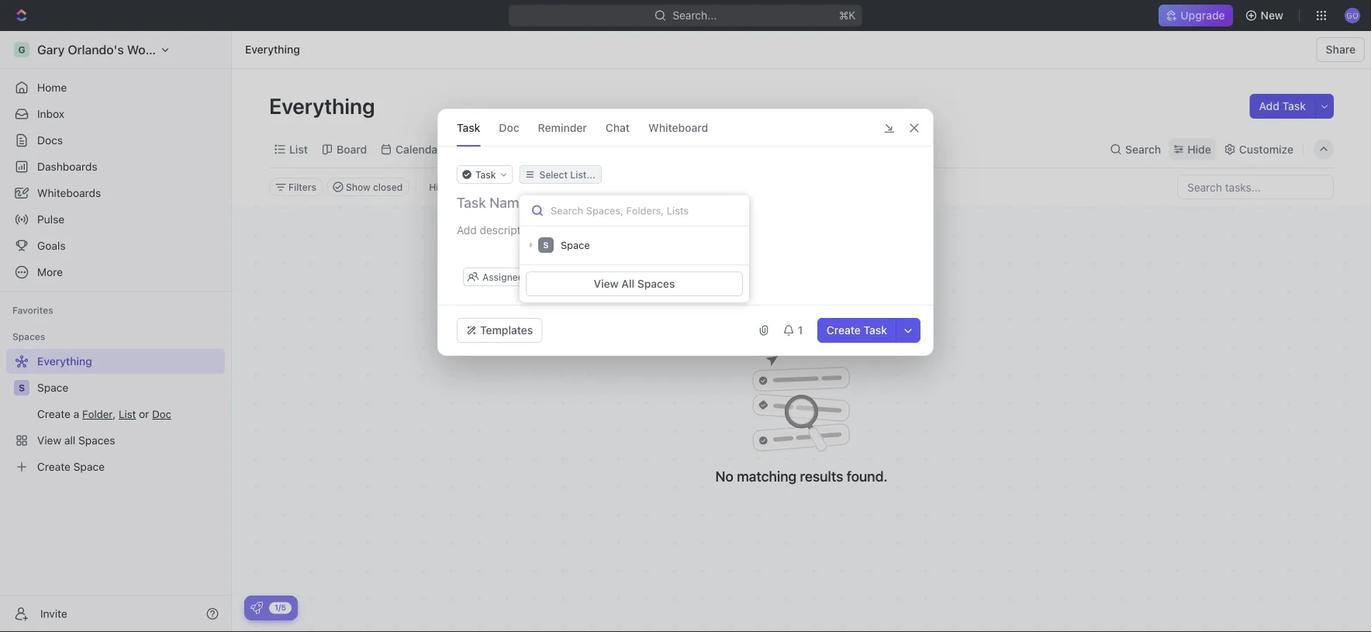Task type: vqa. For each thing, say whether or not it's contained in the screenshot.
The Task Name Or Type '/' For Commands text field
no



Task type: describe. For each thing, give the bounding box(es) containing it.
create task button
[[818, 318, 897, 343]]

task for create task
[[864, 324, 888, 337]]

1/5
[[275, 603, 286, 612]]

inbox link
[[6, 102, 225, 126]]

list link
[[286, 138, 308, 160]]

calendar
[[396, 143, 442, 156]]

mind map link
[[468, 138, 521, 160]]

doc button
[[499, 109, 519, 146]]

no matching results found.
[[716, 468, 888, 484]]

mind map
[[471, 143, 521, 156]]

1 horizontal spatial space
[[561, 239, 590, 251]]

calendar link
[[393, 138, 442, 160]]

chat button
[[606, 109, 630, 146]]

task button
[[457, 109, 481, 146]]

0 vertical spatial s
[[544, 240, 549, 250]]

select list... button
[[519, 165, 602, 184]]

search button
[[1106, 138, 1166, 160]]

no
[[716, 468, 734, 484]]

docs link
[[6, 128, 225, 153]]

home
[[37, 81, 67, 94]]

results
[[800, 468, 844, 484]]

0 vertical spatial everything
[[245, 43, 300, 56]]

share button
[[1317, 37, 1365, 62]]

search...
[[673, 9, 717, 22]]

show closed
[[346, 182, 403, 192]]

reminder
[[538, 121, 587, 134]]

hide inside hide button
[[429, 182, 450, 192]]

chat
[[606, 121, 630, 134]]

search
[[1126, 143, 1162, 156]]

select list...
[[540, 169, 596, 180]]

matching
[[737, 468, 797, 484]]

s inside navigation
[[19, 382, 25, 393]]

hide button
[[1169, 138, 1216, 160]]

dialog containing task
[[438, 109, 934, 356]]

show closed button
[[327, 178, 410, 196]]

1 vertical spatial everything
[[269, 93, 380, 118]]

favorites
[[12, 305, 53, 316]]

mind
[[471, 143, 496, 156]]

dashboards
[[37, 160, 97, 173]]

view all spaces button
[[526, 272, 743, 296]]

all
[[622, 277, 635, 290]]

hide button
[[423, 178, 456, 196]]

share
[[1326, 43, 1356, 56]]

goals link
[[6, 234, 225, 258]]

reminder button
[[538, 109, 587, 146]]

task for add task
[[1283, 100, 1306, 112]]

home link
[[6, 75, 225, 100]]

add task
[[1259, 100, 1306, 112]]

board link
[[334, 138, 367, 160]]

spaces inside the sidebar navigation
[[12, 331, 45, 342]]

view
[[594, 277, 619, 290]]

new
[[1261, 9, 1284, 22]]

create task
[[827, 324, 888, 337]]

add task button
[[1250, 94, 1316, 119]]

show
[[346, 182, 371, 192]]

favorites button
[[6, 301, 60, 320]]

space, , element
[[14, 380, 29, 396]]

select
[[540, 169, 568, 180]]

upgrade
[[1181, 9, 1225, 22]]



Task type: locate. For each thing, give the bounding box(es) containing it.
spaces
[[638, 277, 675, 290], [12, 331, 45, 342]]

spaces down favorites button
[[12, 331, 45, 342]]

pulse
[[37, 213, 65, 226]]

1 horizontal spatial task
[[864, 324, 888, 337]]

upgrade link
[[1159, 5, 1233, 26]]

1 horizontal spatial spaces
[[638, 277, 675, 290]]

task
[[1283, 100, 1306, 112], [457, 121, 481, 134], [864, 324, 888, 337]]

hide inside hide dropdown button
[[1188, 143, 1212, 156]]

whiteboard button
[[649, 109, 708, 146]]

add
[[1259, 100, 1280, 112]]

customize
[[1240, 143, 1294, 156]]

closed
[[373, 182, 403, 192]]

1 horizontal spatial hide
[[1188, 143, 1212, 156]]

hide
[[1188, 143, 1212, 156], [429, 182, 450, 192]]

task right create
[[864, 324, 888, 337]]

2 horizontal spatial task
[[1283, 100, 1306, 112]]

0 horizontal spatial task
[[457, 121, 481, 134]]

docs
[[37, 134, 63, 147]]

1 vertical spatial hide
[[429, 182, 450, 192]]

new button
[[1239, 3, 1293, 28]]

⌘k
[[839, 9, 856, 22]]

1 horizontal spatial s
[[544, 240, 549, 250]]

space
[[561, 239, 590, 251], [37, 381, 68, 394]]

0 horizontal spatial s
[[19, 382, 25, 393]]

onboarding checklist button image
[[251, 602, 263, 614]]

goals
[[37, 239, 66, 252]]

0 vertical spatial spaces
[[638, 277, 675, 290]]

0 vertical spatial space
[[561, 239, 590, 251]]

2 vertical spatial task
[[864, 324, 888, 337]]

0 vertical spatial task
[[1283, 100, 1306, 112]]

inbox
[[37, 107, 64, 120]]

space inside the sidebar navigation
[[37, 381, 68, 394]]

s
[[544, 240, 549, 250], [19, 382, 25, 393]]

whiteboards link
[[6, 181, 225, 206]]

task right add
[[1283, 100, 1306, 112]]

1 vertical spatial task
[[457, 121, 481, 134]]

onboarding checklist button element
[[251, 602, 263, 614]]

customize button
[[1219, 138, 1299, 160]]

hide right search
[[1188, 143, 1212, 156]]

task inside add task button
[[1283, 100, 1306, 112]]

dashboards link
[[6, 154, 225, 179]]

whiteboards
[[37, 187, 101, 199]]

space right space, , element
[[37, 381, 68, 394]]

view all spaces
[[594, 277, 675, 290]]

found.
[[847, 468, 888, 484]]

dialog
[[438, 109, 934, 356]]

task inside 'create task' button
[[864, 324, 888, 337]]

create
[[827, 324, 861, 337]]

0 vertical spatial hide
[[1188, 143, 1212, 156]]

hide down the calendar in the left top of the page
[[429, 182, 450, 192]]

space down search spaces, folders, lists text box
[[561, 239, 590, 251]]

everything
[[245, 43, 300, 56], [269, 93, 380, 118]]

0 horizontal spatial hide
[[429, 182, 450, 192]]

space link
[[37, 375, 222, 400]]

list
[[289, 143, 308, 156]]

0 horizontal spatial space
[[37, 381, 68, 394]]

everything link
[[241, 40, 304, 59]]

Task Name text field
[[457, 193, 918, 212]]

Search Spaces, Folders, Lists text field
[[520, 195, 749, 227]]

list...
[[570, 169, 596, 180]]

map
[[499, 143, 521, 156]]

Search tasks... text field
[[1178, 175, 1334, 199]]

1 vertical spatial s
[[19, 382, 25, 393]]

1 vertical spatial spaces
[[12, 331, 45, 342]]

pulse link
[[6, 207, 225, 232]]

sidebar navigation
[[0, 31, 232, 632]]

spaces inside view all spaces 'button'
[[638, 277, 675, 290]]

invite
[[40, 607, 67, 620]]

doc
[[499, 121, 519, 134]]

task up mind on the left
[[457, 121, 481, 134]]

board
[[337, 143, 367, 156]]

0 horizontal spatial spaces
[[12, 331, 45, 342]]

1 vertical spatial space
[[37, 381, 68, 394]]

whiteboard
[[649, 121, 708, 134]]

spaces right all
[[638, 277, 675, 290]]



